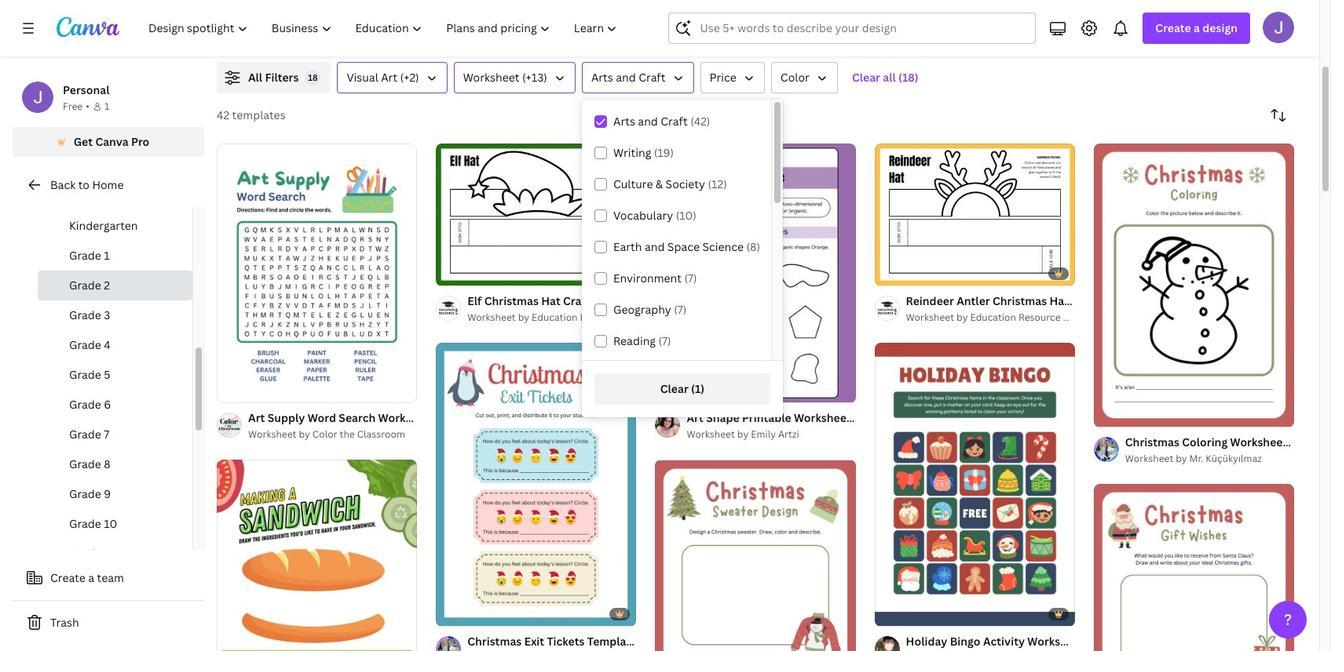 Task type: describe. For each thing, give the bounding box(es) containing it.
elf christmas hat craft activity in green white simple lined style image
[[436, 144, 637, 286]]

grade 9 link
[[38, 480, 192, 510]]

10
[[104, 517, 117, 532]]

back
[[50, 178, 76, 192]]

grade 8
[[69, 457, 111, 472]]

jacob simon image
[[1263, 12, 1294, 43]]

hub for worksheet by education resource hub link associated with elf christmas hat craft activity in green white simple lined style image
[[625, 311, 644, 325]]

geography
[[613, 302, 671, 317]]

reading
[[613, 334, 656, 349]]

11
[[104, 547, 116, 562]]

create for create a design
[[1156, 20, 1191, 35]]

pre-school link
[[38, 181, 192, 211]]

trash
[[50, 616, 79, 631]]

grade 3
[[69, 308, 110, 323]]

3
[[104, 308, 110, 323]]

reindeer antler christmas hat craft activity in white yellow simple lined style image
[[875, 144, 1075, 286]]

grade for grade 5
[[69, 368, 101, 383]]

(18)
[[899, 70, 919, 85]]

writing
[[613, 145, 651, 160]]

0 vertical spatial 2
[[104, 278, 110, 293]]

(+2)
[[400, 70, 419, 85]]

christmas exit tickets template in turquoise red festive style link
[[467, 634, 800, 651]]

worksheet by education resource hub link for elf christmas hat craft activity in green white simple lined style image
[[467, 310, 644, 326]]

template
[[587, 635, 637, 650]]

•
[[86, 100, 89, 113]]

christmas coloring worksheet in red w worksheet by mr. küçükyılmaz
[[1125, 435, 1331, 466]]

worksheet by color the classroom
[[248, 428, 405, 442]]

hub for worksheet by education resource hub link corresponding to reindeer antler christmas hat craft activity in white yellow simple lined style 'image'
[[1063, 311, 1082, 325]]

grade 3 link
[[38, 301, 192, 331]]

grade for grade 7
[[69, 427, 101, 442]]

Sort by button
[[1263, 100, 1294, 131]]

environment
[[613, 271, 682, 286]]

8
[[104, 457, 111, 472]]

4
[[104, 338, 111, 353]]

holiday bingo activity worksheet in red, blue, and green festive and illustrative style image
[[875, 344, 1075, 627]]

kindergarten link
[[38, 211, 192, 241]]

christmas coloring worksheet in red w link
[[1125, 434, 1331, 452]]

writing (19)
[[613, 145, 674, 160]]

society
[[666, 177, 705, 192]]

style
[[772, 635, 800, 650]]

by inside the christmas coloring worksheet in red w worksheet by mr. küçükyilmaz
[[1176, 452, 1187, 466]]

worksheet by education resource hub link for reindeer antler christmas hat craft activity in white yellow simple lined style 'image'
[[906, 310, 1082, 326]]

grade 1 link
[[38, 241, 192, 271]]

grade 1
[[69, 248, 110, 263]]

1 for 1
[[104, 100, 109, 113]]

price
[[710, 70, 737, 85]]

worksheet inside button
[[463, 70, 520, 85]]

pro
[[131, 134, 149, 149]]

clear for clear all (18)
[[852, 70, 880, 85]]

emily
[[751, 428, 776, 442]]

grade 9
[[69, 487, 111, 502]]

home
[[92, 178, 124, 192]]

free •
[[63, 100, 89, 113]]

tickets
[[547, 635, 585, 650]]

clear (1) button
[[595, 374, 771, 405]]

1 of 6 link
[[1094, 144, 1294, 427]]

clear (1)
[[660, 382, 705, 397]]

get canva pro button
[[13, 127, 204, 157]]

clear all (18) button
[[844, 62, 927, 93]]

worksheet by education resource hub for reindeer antler christmas hat craft activity in white yellow simple lined style 'image'
[[906, 311, 1082, 325]]

free
[[63, 100, 83, 113]]

1 for 1 of 6
[[1105, 408, 1110, 420]]

of for 6
[[1112, 408, 1120, 420]]

and for arts and craft (42)
[[638, 114, 658, 129]]

grade 11
[[69, 547, 116, 562]]

grade 11 link
[[38, 540, 192, 569]]

space
[[668, 240, 700, 254]]

vocabulary (10)
[[613, 208, 697, 223]]

arts for arts and craft (42)
[[613, 114, 635, 129]]

clear all (18)
[[852, 70, 919, 85]]

and for earth and space science (8)
[[645, 240, 665, 254]]

grade 10 link
[[38, 510, 192, 540]]

arts and craft
[[591, 70, 666, 85]]

color button
[[771, 62, 838, 93]]

all
[[248, 70, 262, 85]]

christmas exit tickets template in turquoise red festive style
[[467, 635, 800, 650]]

reading (7)
[[613, 334, 671, 349]]

vocabulary
[[613, 208, 673, 223]]

culture
[[613, 177, 653, 192]]

all filters
[[248, 70, 299, 85]]

worksheet by emily artzi
[[687, 428, 799, 442]]

(12)
[[708, 177, 727, 192]]

grade 4
[[69, 338, 111, 353]]

grade 7 link
[[38, 420, 192, 450]]

5
[[104, 368, 110, 383]]

filters
[[265, 70, 299, 85]]

resource for reindeer antler christmas hat craft activity in white yellow simple lined style 'image'
[[1019, 311, 1061, 325]]

school
[[91, 189, 126, 203]]

42
[[217, 108, 229, 123]]

grade 4 link
[[38, 331, 192, 361]]

grade for grade 3
[[69, 308, 101, 323]]

top level navigation element
[[138, 13, 631, 44]]

7
[[104, 427, 109, 442]]

by for worksheet by education resource hub link corresponding to reindeer antler christmas hat craft activity in white yellow simple lined style 'image'
[[957, 311, 968, 325]]

grade for grade 1
[[69, 248, 101, 263]]

w
[[1326, 435, 1331, 450]]

grade for grade 6
[[69, 397, 101, 412]]

9
[[104, 487, 111, 502]]

grade for grade 11
[[69, 547, 101, 562]]

earth
[[613, 240, 642, 254]]



Task type: vqa. For each thing, say whether or not it's contained in the screenshot.


Task type: locate. For each thing, give the bounding box(es) containing it.
worksheet (+13) button
[[454, 62, 576, 93]]

team
[[97, 571, 124, 586]]

templates
[[232, 108, 286, 123]]

10 grade from the top
[[69, 517, 101, 532]]

create for create a team
[[50, 571, 86, 586]]

1 vertical spatial a
[[88, 571, 94, 586]]

grade 10
[[69, 517, 117, 532]]

color inside button
[[781, 70, 810, 85]]

0 horizontal spatial create
[[50, 571, 86, 586]]

1 horizontal spatial 2
[[903, 608, 908, 620]]

of
[[1112, 408, 1120, 420], [892, 608, 901, 620]]

1 of 2
[[886, 608, 908, 620]]

1 vertical spatial craft
[[661, 114, 688, 129]]

2 resource from the left
[[1019, 311, 1061, 325]]

and inside button
[[616, 70, 636, 85]]

0 vertical spatial color
[[781, 70, 810, 85]]

0 vertical spatial a
[[1194, 20, 1200, 35]]

in
[[1290, 435, 1300, 450], [640, 635, 650, 650]]

0 horizontal spatial worksheet by education resource hub
[[467, 311, 644, 325]]

0 vertical spatial christmas
[[1125, 435, 1180, 450]]

turquoise
[[652, 635, 706, 650]]

resource
[[580, 311, 622, 325], [1019, 311, 1061, 325]]

art
[[381, 70, 398, 85]]

6 grade from the top
[[69, 397, 101, 412]]

0 vertical spatial (7)
[[684, 271, 697, 286]]

grade up grade 2
[[69, 248, 101, 263]]

(+13)
[[522, 70, 547, 85]]

craft for arts and craft
[[639, 70, 666, 85]]

grade left 5
[[69, 368, 101, 383]]

(1)
[[691, 382, 705, 397]]

worksheet (+13)
[[463, 70, 547, 85]]

color right price button
[[781, 70, 810, 85]]

0 vertical spatial in
[[1290, 435, 1300, 450]]

a for design
[[1194, 20, 1200, 35]]

1 vertical spatial in
[[640, 635, 650, 650]]

grade 7
[[69, 427, 109, 442]]

art supply word search worksheet in red green illustrated style image
[[217, 144, 417, 403]]

worksheet by emily artzi link
[[687, 428, 856, 443]]

grade left 3
[[69, 308, 101, 323]]

create inside button
[[50, 571, 86, 586]]

get canva pro
[[74, 134, 149, 149]]

christmas down the 1 of 6
[[1125, 435, 1180, 450]]

6
[[104, 397, 111, 412], [1122, 408, 1128, 420]]

and up arts and craft (42) in the top of the page
[[616, 70, 636, 85]]

culture & society (12)
[[613, 177, 727, 192]]

worksheet by education resource hub for elf christmas hat craft activity in green white simple lined style image
[[467, 311, 644, 325]]

christmas for christmas exit tickets template in turquoise red festive style
[[467, 635, 522, 650]]

visual art (+2) button
[[337, 62, 447, 93]]

by for worksheet by color the classroom link
[[299, 428, 310, 442]]

1 worksheet by education resource hub from the left
[[467, 311, 644, 325]]

0 horizontal spatial education
[[532, 311, 578, 325]]

clear for clear (1)
[[660, 382, 689, 397]]

(19)
[[654, 145, 674, 160]]

mr.
[[1190, 452, 1204, 466]]

in left w in the right bottom of the page
[[1290, 435, 1300, 450]]

a left design
[[1194, 20, 1200, 35]]

(42)
[[691, 114, 710, 129]]

1 vertical spatial color
[[312, 428, 337, 442]]

clear left the (1)
[[660, 382, 689, 397]]

create inside dropdown button
[[1156, 20, 1191, 35]]

(7) for geography (7)
[[674, 302, 687, 317]]

worksheet
[[463, 70, 520, 85], [467, 311, 516, 325], [906, 311, 954, 325], [248, 428, 297, 442], [687, 428, 735, 442], [1230, 435, 1288, 450], [1125, 452, 1174, 466]]

color left the
[[312, 428, 337, 442]]

arts for arts and craft
[[591, 70, 613, 85]]

christmas inside the christmas coloring worksheet in red w worksheet by mr. küçükyilmaz
[[1125, 435, 1180, 450]]

2
[[104, 278, 110, 293], [903, 608, 908, 620]]

by
[[518, 311, 529, 325], [957, 311, 968, 325], [299, 428, 310, 442], [737, 428, 749, 442], [1176, 452, 1187, 466]]

1 horizontal spatial christmas
[[1125, 435, 1180, 450]]

visual art (+2)
[[347, 70, 419, 85]]

0 vertical spatial craft
[[639, 70, 666, 85]]

(7) right reading
[[659, 334, 671, 349]]

grade left 4
[[69, 338, 101, 353]]

0 horizontal spatial worksheet by education resource hub link
[[467, 310, 644, 326]]

1 horizontal spatial education
[[970, 311, 1016, 325]]

and up 'writing (19)' in the top of the page
[[638, 114, 658, 129]]

2 vertical spatial (7)
[[659, 334, 671, 349]]

by for worksheet by education resource hub link associated with elf christmas hat craft activity in green white simple lined style image
[[518, 311, 529, 325]]

grade up create a team
[[69, 547, 101, 562]]

1 horizontal spatial color
[[781, 70, 810, 85]]

a left team
[[88, 571, 94, 586]]

kindergarten
[[69, 218, 138, 233]]

a inside dropdown button
[[1194, 20, 1200, 35]]

Search search field
[[700, 13, 1026, 43]]

environment (7)
[[613, 271, 697, 286]]

grade for grade 10
[[69, 517, 101, 532]]

festive
[[731, 635, 770, 650]]

grade left the 7 at left
[[69, 427, 101, 442]]

craft inside button
[[639, 70, 666, 85]]

grade left 10
[[69, 517, 101, 532]]

red left w in the right bottom of the page
[[1303, 435, 1324, 450]]

in right template
[[640, 635, 650, 650]]

4 grade from the top
[[69, 338, 101, 353]]

0 horizontal spatial christmas
[[467, 635, 522, 650]]

None search field
[[669, 13, 1036, 44]]

coloring
[[1182, 435, 1228, 450]]

0 horizontal spatial hub
[[625, 311, 644, 325]]

clear
[[852, 70, 880, 85], [660, 382, 689, 397]]

back to home link
[[13, 170, 204, 201]]

1 of 2 link
[[875, 343, 1075, 627]]

0 horizontal spatial a
[[88, 571, 94, 586]]

2 vertical spatial and
[[645, 240, 665, 254]]

resource for elf christmas hat craft activity in green white simple lined style image
[[580, 311, 622, 325]]

grade for grade 2
[[69, 278, 101, 293]]

create a design button
[[1143, 13, 1250, 44]]

0 horizontal spatial red
[[708, 635, 729, 650]]

artzi
[[778, 428, 799, 442]]

arts
[[591, 70, 613, 85], [613, 114, 635, 129]]

christmas sweater design worksheet in red white festive style image
[[655, 461, 856, 652]]

worksheet by mr. küçükyılmaz link
[[1125, 452, 1294, 467]]

a
[[1194, 20, 1200, 35], [88, 571, 94, 586]]

a for team
[[88, 571, 94, 586]]

1 horizontal spatial clear
[[852, 70, 880, 85]]

1 vertical spatial create
[[50, 571, 86, 586]]

1 vertical spatial christmas
[[467, 635, 522, 650]]

grade down grade 1
[[69, 278, 101, 293]]

christmas exit tickets template in turquoise red festive style image
[[436, 344, 637, 627]]

worksheet by color the classroom link
[[248, 428, 417, 443]]

1 horizontal spatial a
[[1194, 20, 1200, 35]]

grade 6
[[69, 397, 111, 412]]

18
[[308, 71, 318, 83]]

worksheet by education resource hub link
[[467, 310, 644, 326], [906, 310, 1082, 326]]

1 horizontal spatial worksheet by education resource hub
[[906, 311, 1082, 325]]

1 vertical spatial red
[[708, 635, 729, 650]]

exit
[[524, 635, 544, 650]]

2 hub from the left
[[1063, 311, 1082, 325]]

a inside button
[[88, 571, 94, 586]]

9 grade from the top
[[69, 487, 101, 502]]

1 horizontal spatial arts
[[613, 114, 635, 129]]

0 horizontal spatial resource
[[580, 311, 622, 325]]

create a team button
[[13, 563, 204, 595]]

design
[[1203, 20, 1238, 35]]

christmas coloring worksheet in red white festive style image
[[1094, 144, 1294, 427]]

christmas left exit
[[467, 635, 522, 650]]

create left design
[[1156, 20, 1191, 35]]

0 horizontal spatial in
[[640, 635, 650, 650]]

science
[[703, 240, 744, 254]]

1 vertical spatial of
[[892, 608, 901, 620]]

1 for 1 of 2
[[886, 608, 890, 620]]

grade for grade 4
[[69, 338, 101, 353]]

grade left the 8
[[69, 457, 101, 472]]

18 filter options selected element
[[305, 70, 321, 86]]

2 worksheet by education resource hub link from the left
[[906, 310, 1082, 326]]

&
[[656, 177, 663, 192]]

1 horizontal spatial resource
[[1019, 311, 1061, 325]]

making a sandwich worksheet in colorful cute style image
[[217, 461, 417, 652]]

create down "grade 11"
[[50, 571, 86, 586]]

1 horizontal spatial worksheet by education resource hub link
[[906, 310, 1082, 326]]

geography (7)
[[613, 302, 687, 317]]

1 horizontal spatial red
[[1303, 435, 1324, 450]]

(8)
[[747, 240, 760, 254]]

1 horizontal spatial of
[[1112, 408, 1120, 420]]

0 horizontal spatial 2
[[104, 278, 110, 293]]

arts right the (+13) at the top
[[591, 70, 613, 85]]

0 horizontal spatial 6
[[104, 397, 111, 412]]

craft up arts and craft (42) in the top of the page
[[639, 70, 666, 85]]

1 vertical spatial (7)
[[674, 302, 687, 317]]

(7) for reading (7)
[[659, 334, 671, 349]]

2 education from the left
[[970, 311, 1016, 325]]

of for 2
[[892, 608, 901, 620]]

trash link
[[13, 608, 204, 639]]

2 grade from the top
[[69, 278, 101, 293]]

11 grade from the top
[[69, 547, 101, 562]]

(7) right geography
[[674, 302, 687, 317]]

red left festive
[[708, 635, 729, 650]]

art shape printable worksheet in purple and white simple style image
[[655, 144, 856, 403]]

christmas for christmas coloring worksheet in red w worksheet by mr. küçükyılmaz
[[1125, 435, 1180, 450]]

red inside the christmas coloring worksheet in red w worksheet by mr. küçükyilmaz
[[1303, 435, 1324, 450]]

grade for grade 9
[[69, 487, 101, 502]]

earth and space science (8)
[[613, 240, 760, 254]]

0 vertical spatial clear
[[852, 70, 880, 85]]

(10)
[[676, 208, 697, 223]]

1 resource from the left
[[580, 311, 622, 325]]

pre-school
[[69, 189, 126, 203]]

christmas gift wishes worksheet in red white festive style image
[[1094, 485, 1294, 652]]

1
[[104, 100, 109, 113], [104, 248, 110, 263], [1105, 408, 1110, 420], [886, 608, 890, 620]]

and for arts and craft
[[616, 70, 636, 85]]

arts up writing at the top left of page
[[613, 114, 635, 129]]

1 of 6
[[1105, 408, 1128, 420]]

grade 5
[[69, 368, 110, 383]]

canva
[[95, 134, 129, 149]]

craft left '(42)'
[[661, 114, 688, 129]]

0 vertical spatial of
[[1112, 408, 1120, 420]]

1 education from the left
[[532, 311, 578, 325]]

42 templates
[[217, 108, 286, 123]]

grade 8 link
[[38, 450, 192, 480]]

(7) for environment (7)
[[684, 271, 697, 286]]

and right earth
[[645, 240, 665, 254]]

education for worksheet by education resource hub link associated with elf christmas hat craft activity in green white simple lined style image
[[532, 311, 578, 325]]

the
[[340, 428, 355, 442]]

price button
[[700, 62, 765, 93]]

pre-
[[69, 189, 91, 203]]

1 vertical spatial clear
[[660, 382, 689, 397]]

0 horizontal spatial color
[[312, 428, 337, 442]]

christmas
[[1125, 435, 1180, 450], [467, 635, 522, 650]]

education for worksheet by education resource hub link corresponding to reindeer antler christmas hat craft activity in white yellow simple lined style 'image'
[[970, 311, 1016, 325]]

grade left 9
[[69, 487, 101, 502]]

1 vertical spatial 2
[[903, 608, 908, 620]]

in inside the christmas coloring worksheet in red w worksheet by mr. küçükyilmaz
[[1290, 435, 1300, 450]]

clear left the all
[[852, 70, 880, 85]]

0 horizontal spatial clear
[[660, 382, 689, 397]]

personal
[[63, 82, 110, 97]]

1 worksheet by education resource hub link from the left
[[467, 310, 644, 326]]

2 worksheet by education resource hub from the left
[[906, 311, 1082, 325]]

0 vertical spatial create
[[1156, 20, 1191, 35]]

5 grade from the top
[[69, 368, 101, 383]]

grade for grade 8
[[69, 457, 101, 472]]

8 grade from the top
[[69, 457, 101, 472]]

1 hub from the left
[[625, 311, 644, 325]]

1 horizontal spatial 6
[[1122, 408, 1128, 420]]

get
[[74, 134, 93, 149]]

grade up grade 7
[[69, 397, 101, 412]]

0 horizontal spatial of
[[892, 608, 901, 620]]

grade 2
[[69, 278, 110, 293]]

3 grade from the top
[[69, 308, 101, 323]]

red
[[1303, 435, 1324, 450], [708, 635, 729, 650]]

0 vertical spatial arts
[[591, 70, 613, 85]]

create a team
[[50, 571, 124, 586]]

1 vertical spatial arts
[[613, 114, 635, 129]]

küçükyılmaz
[[1206, 452, 1262, 466]]

1 horizontal spatial hub
[[1063, 311, 1082, 325]]

0 horizontal spatial arts
[[591, 70, 613, 85]]

by for worksheet by emily artzi link
[[737, 428, 749, 442]]

1 horizontal spatial in
[[1290, 435, 1300, 450]]

7 grade from the top
[[69, 427, 101, 442]]

(7) down earth and space science (8)
[[684, 271, 697, 286]]

0 vertical spatial red
[[1303, 435, 1324, 450]]

1 vertical spatial and
[[638, 114, 658, 129]]

1 horizontal spatial create
[[1156, 20, 1191, 35]]

arts inside button
[[591, 70, 613, 85]]

craft for arts and craft (42)
[[661, 114, 688, 129]]

1 grade from the top
[[69, 248, 101, 263]]

0 vertical spatial and
[[616, 70, 636, 85]]



